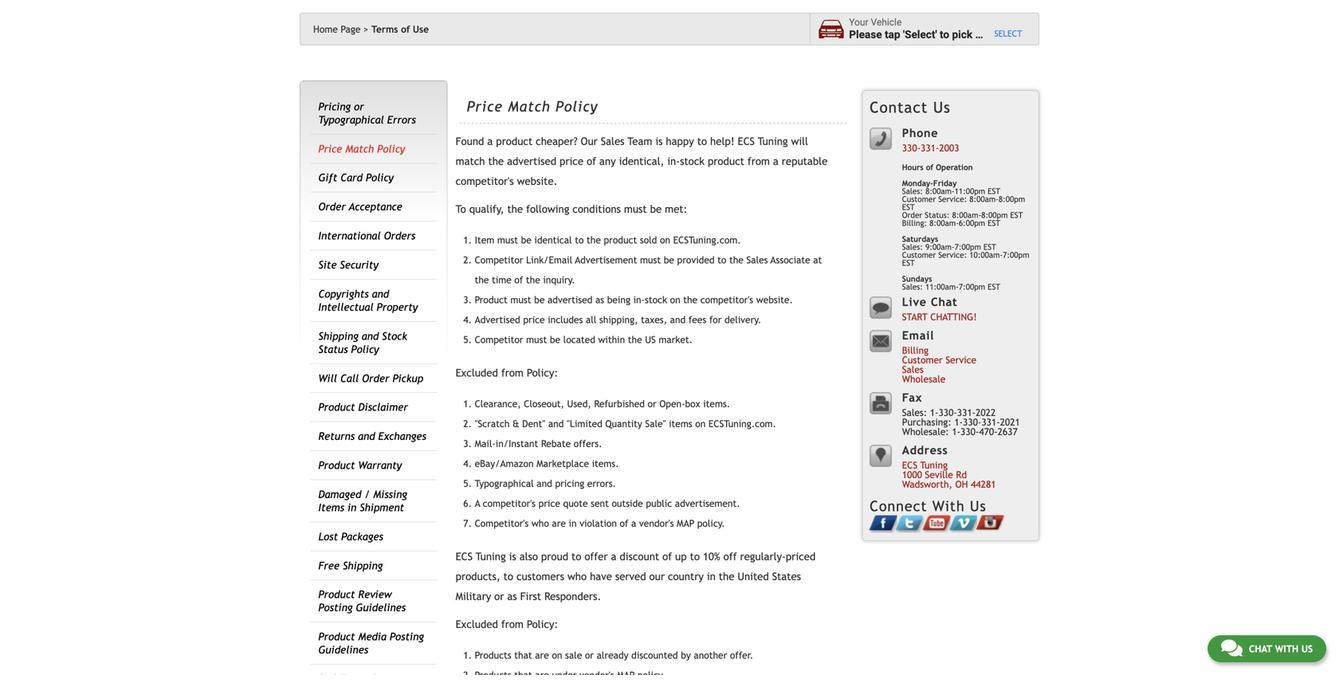 Task type: describe. For each thing, give the bounding box(es) containing it.
1 vertical spatial items.
[[592, 458, 619, 469]]

in inside ecs tuning is also proud to offer a discount of up to 10% off regularly-priced products, to customers who have served our country in the united states military or as first responders.
[[707, 570, 716, 583]]

gift card policy link
[[318, 172, 394, 184]]

competitor for competitor must be located within the us market.
[[475, 334, 523, 345]]

will call order pickup
[[318, 372, 423, 385]]

live chat start chatting!
[[902, 295, 977, 322]]

select
[[995, 29, 1023, 38]]

the right provided at the top
[[730, 254, 744, 266]]

billing link
[[902, 345, 929, 356]]

331- inside the phone 330-331-2003
[[921, 142, 940, 153]]

free
[[318, 560, 340, 572]]

contact us
[[870, 98, 951, 116]]

located
[[563, 334, 596, 345]]

0 vertical spatial items.
[[703, 398, 731, 409]]

order acceptance link
[[318, 201, 402, 213]]

your
[[849, 17, 869, 28]]

1- right wholesale:
[[952, 426, 961, 437]]

2 customer from the top
[[902, 250, 936, 259]]

2 excluded from policy: from the top
[[456, 618, 558, 631]]

policy down the errors
[[377, 143, 405, 155]]

competitor's who are in violation of a vendor's map policy.
[[475, 518, 725, 529]]

the down link/email
[[526, 274, 540, 285]]

help!
[[710, 135, 735, 148]]

chat inside live chat start chatting!
[[931, 295, 958, 309]]

quantity
[[606, 418, 642, 429]]

us for chat
[[1302, 643, 1313, 655]]

a right found
[[487, 135, 493, 148]]

us for connect
[[970, 498, 987, 515]]

clearance,
[[475, 398, 521, 409]]

shipping and stock status policy link
[[318, 330, 407, 355]]

competitor's inside found a product cheaper? our sales team is happy to help! ecs tuning will match the advertised price of any identical, in-stock product from a reputable competitor's website.
[[456, 175, 514, 187]]

as inside ecs tuning is also proud to offer a discount of up to 10% off regularly-priced products, to customers who have served our country in the united states military or as first responders.
[[507, 590, 517, 603]]

product for product warranty
[[318, 459, 355, 472]]

box
[[685, 398, 701, 409]]

phone 330-331-2003
[[902, 126, 960, 153]]

pick
[[952, 28, 973, 41]]

2021
[[1000, 416, 1020, 428]]

site security
[[318, 259, 379, 271]]

1 vertical spatial from
[[501, 367, 524, 379]]

2 vertical spatial price
[[539, 498, 560, 509]]

will
[[791, 135, 808, 148]]

chat with us link
[[1208, 635, 1327, 663]]

1 vertical spatial 8:00pm
[[982, 210, 1008, 220]]

conditions
[[573, 203, 621, 215]]

1 horizontal spatial 331-
[[957, 407, 976, 418]]

8:00am- up 6:00pm
[[970, 195, 999, 204]]

10:00am-
[[970, 250, 1003, 259]]

the up advertisement at left top
[[587, 234, 601, 246]]

fax
[[902, 391, 923, 404]]

delivery.
[[725, 314, 762, 325]]

in inside damaged / missing items in shipment
[[348, 501, 357, 514]]

to right up
[[690, 550, 700, 563]]

7:00pm down 6:00pm
[[955, 242, 981, 252]]

warranty
[[358, 459, 402, 472]]

monday-
[[902, 179, 934, 188]]

start
[[902, 311, 928, 322]]

8:00am- up status:
[[926, 187, 955, 196]]

1 vertical spatial website.
[[756, 294, 793, 305]]

time
[[492, 274, 512, 285]]

tuning inside found a product cheaper? our sales team is happy to help! ecs tuning will match the advertised price of any identical, in-stock product from a reputable competitor's website.
[[758, 135, 788, 148]]

customer service link
[[902, 354, 977, 365]]

up
[[675, 550, 687, 563]]

1 horizontal spatial product
[[604, 234, 637, 246]]

product disclaimer link
[[318, 401, 408, 414]]

0 horizontal spatial price
[[318, 143, 342, 155]]

marketplace
[[537, 458, 589, 469]]

0 horizontal spatial order
[[318, 201, 346, 213]]

0 vertical spatial 8:00pm
[[999, 195, 1025, 204]]

customer inside email billing customer service sales wholesale
[[902, 354, 943, 365]]

lost
[[318, 531, 338, 543]]

within
[[598, 334, 625, 345]]

the inside found a product cheaper? our sales team is happy to help! ecs tuning will match the advertised price of any identical, in-stock product from a reputable competitor's website.
[[488, 155, 504, 168]]

wholesale:
[[902, 426, 949, 437]]

pickup
[[393, 372, 423, 385]]

served
[[615, 570, 646, 583]]

market.
[[659, 334, 693, 345]]

customers
[[517, 570, 565, 583]]

are for that
[[535, 650, 549, 661]]

0 vertical spatial match
[[508, 98, 551, 115]]

1 excluded from policy: from the top
[[456, 367, 558, 379]]

product for product media posting guidelines
[[318, 631, 355, 643]]

order inside the "hours of operation monday-friday sales: 8:00am-11:00pm est customer service: 8:00am-8:00pm est order status: 8:00am-8:00pm est billing: 8:00am-6:00pm est saturdays sales: 9:00am-7:00pm est customer service: 10:00am-7:00pm est sundays sales: 11:00am-7:00pm est"
[[902, 210, 923, 220]]

330- down 2022
[[961, 426, 979, 437]]

use
[[413, 24, 429, 35]]

a left reputable
[[773, 155, 779, 168]]

1- up wholesale:
[[930, 407, 939, 418]]

330- inside the phone 330-331-2003
[[902, 142, 921, 153]]

pricing
[[555, 478, 585, 489]]

packages
[[341, 531, 383, 543]]

and up rebate
[[548, 418, 564, 429]]

pricing
[[318, 100, 351, 113]]

website. inside found a product cheaper? our sales team is happy to help! ecs tuning will match the advertised price of any identical, in-stock product from a reputable competitor's website.
[[517, 175, 558, 187]]

2 horizontal spatial 331-
[[982, 416, 1000, 428]]

330- up wholesale:
[[939, 407, 957, 418]]

also
[[520, 550, 538, 563]]

sold
[[640, 234, 657, 246]]

match
[[456, 155, 485, 168]]

be inside competitor link/email advertisement must be provided to the sales associate at the time of the inquiry.
[[664, 254, 674, 266]]

items
[[318, 501, 344, 514]]

0 horizontal spatial price match policy
[[318, 143, 405, 155]]

shipping inside shipping and stock status policy
[[318, 330, 359, 342]]

oh
[[956, 479, 968, 490]]

a inside your vehicle please tap 'select' to pick a vehicle
[[976, 28, 981, 41]]

off
[[724, 550, 737, 563]]

1 vertical spatial price
[[523, 314, 545, 325]]

of inside found a product cheaper? our sales team is happy to help! ecs tuning will match the advertised price of any identical, in-stock product from a reputable competitor's website.
[[587, 155, 596, 168]]

vehicle
[[984, 28, 1019, 41]]

in- inside found a product cheaper? our sales team is happy to help! ecs tuning will match the advertised price of any identical, in-stock product from a reputable competitor's website.
[[668, 155, 680, 168]]

sales link
[[902, 364, 924, 375]]

330- left "2637" at the right bottom of page
[[963, 416, 982, 428]]

on left sale
[[552, 650, 562, 661]]

tuning inside ecs tuning is also proud to offer a discount of up to 10% off regularly-priced products, to customers who have served our country in the united states military or as first responders.
[[476, 550, 506, 563]]

ecstuning.com. for "scratch & dent" and "limited quantity sale" items on ecstuning.com.
[[709, 418, 777, 429]]

must for identical
[[497, 234, 518, 246]]

damaged
[[318, 488, 361, 501]]

ecs inside ecs tuning is also proud to offer a discount of up to 10% off regularly-priced products, to customers who have served our country in the united states military or as first responders.
[[456, 550, 473, 563]]

1 vertical spatial shipping
[[343, 560, 383, 572]]

fax sales: 1-330-331-2022 purchasing: 1-330-331-2021 wholesale: 1-330-470-2637
[[902, 391, 1020, 437]]

2 service: from the top
[[939, 250, 967, 259]]

advertisement.
[[675, 498, 740, 509]]

mail-in/instant rebate offers.
[[475, 438, 602, 449]]

email billing customer service sales wholesale
[[902, 329, 977, 385]]

shipping and stock status policy
[[318, 330, 407, 355]]

0 horizontal spatial us
[[934, 98, 951, 116]]

to left offer
[[572, 550, 582, 563]]

or right sale
[[585, 650, 594, 661]]

offer.
[[730, 650, 754, 661]]

"scratch
[[475, 418, 510, 429]]

1 policy: from the top
[[527, 367, 558, 379]]

or inside ecs tuning is also proud to offer a discount of up to 10% off regularly-priced products, to customers who have served our country in the united states military or as first responders.
[[494, 590, 504, 603]]

2 policy: from the top
[[527, 618, 558, 631]]

already
[[597, 650, 629, 661]]

errors
[[387, 114, 416, 126]]

1- left 2022
[[955, 416, 963, 428]]

errors.
[[587, 478, 616, 489]]

site
[[318, 259, 337, 271]]

be for competitor must be located within the us market.
[[550, 334, 561, 345]]

11:00am-
[[926, 282, 959, 291]]

0 vertical spatial as
[[596, 294, 604, 305]]

1 horizontal spatial typographical
[[475, 478, 534, 489]]

1 customer from the top
[[902, 195, 936, 204]]

returns and exchanges
[[318, 430, 426, 443]]

1 vertical spatial advertised
[[548, 294, 593, 305]]

tuning inside 'address ecs tuning 1000 seville rd wadsworth, oh 44281'
[[921, 460, 948, 471]]

1 service: from the top
[[939, 195, 967, 204]]

to
[[456, 203, 466, 215]]

must for advertised
[[511, 294, 531, 305]]

of left use
[[401, 24, 410, 35]]

7:00pm down 10:00am-
[[959, 282, 986, 291]]

product media posting guidelines
[[318, 631, 424, 656]]

comments image
[[1221, 639, 1243, 658]]

address ecs tuning 1000 seville rd wadsworth, oh 44281
[[902, 444, 996, 490]]

mail-
[[475, 438, 496, 449]]

to right identical
[[575, 234, 584, 246]]

inquiry.
[[543, 274, 575, 285]]

vehicle
[[871, 17, 902, 28]]

map
[[677, 518, 695, 529]]

gift card policy
[[318, 172, 394, 184]]

start chatting! link
[[902, 311, 977, 322]]

2022
[[976, 407, 996, 418]]

7:00pm right 9:00am-
[[1003, 250, 1030, 259]]

policy inside shipping and stock status policy
[[351, 343, 379, 355]]

priced
[[786, 550, 816, 563]]

product warranty link
[[318, 459, 402, 472]]

orders
[[384, 230, 416, 242]]

ecs inside found a product cheaper? our sales team is happy to help! ecs tuning will match the advertised price of any identical, in-stock product from a reputable competitor's website.
[[738, 135, 755, 148]]

must up sold
[[624, 203, 647, 215]]

billing:
[[902, 218, 927, 228]]

a competitor's price quote sent outside public advertisement.
[[475, 498, 740, 509]]

8:00am- down 11:00pm
[[952, 210, 982, 220]]

billing
[[902, 345, 929, 356]]



Task type: vqa. For each thing, say whether or not it's contained in the screenshot.
arms within the Full Density Line Front Control Arm Kit Includes New Control Arms With Density Line Control Arm Bushings, Ball Joints, And Hardware
no



Task type: locate. For each thing, give the bounding box(es) containing it.
that
[[514, 650, 532, 661]]

is
[[656, 135, 663, 148], [509, 550, 516, 563]]

1 vertical spatial policy:
[[527, 618, 558, 631]]

the up fees
[[684, 294, 698, 305]]

shipping up "status"
[[318, 330, 359, 342]]

0 vertical spatial posting
[[318, 602, 353, 614]]

product down the "help!"
[[708, 155, 745, 168]]

0 vertical spatial website.
[[517, 175, 558, 187]]

and down product disclaimer
[[358, 430, 375, 443]]

chat down 11:00am-
[[931, 295, 958, 309]]

tuning up products,
[[476, 550, 506, 563]]

be for product must be advertised as being in-stock on the competitor's website.
[[534, 294, 545, 305]]

1 horizontal spatial stock
[[680, 155, 705, 168]]

terms
[[372, 24, 398, 35]]

0 horizontal spatial ecs
[[456, 550, 473, 563]]

advertised down cheaper?
[[507, 155, 557, 168]]

0 vertical spatial ecstuning.com.
[[673, 234, 741, 246]]

home page
[[313, 24, 361, 35]]

in- down happy
[[668, 155, 680, 168]]

products that are on sale or already discounted by another offer.
[[475, 650, 754, 661]]

contact
[[870, 98, 928, 116]]

stock
[[680, 155, 705, 168], [645, 294, 667, 305]]

2 sales: from the top
[[902, 242, 923, 252]]

item
[[475, 234, 495, 246]]

typographical down pricing
[[318, 114, 384, 126]]

a right offer
[[611, 550, 617, 563]]

4 sales: from the top
[[902, 407, 927, 418]]

competitor must be located within the us market.
[[475, 334, 693, 345]]

must for located
[[526, 334, 547, 345]]

1 sales: from the top
[[902, 187, 923, 196]]

2 vertical spatial customer
[[902, 354, 943, 365]]

1 horizontal spatial price match policy
[[467, 98, 598, 115]]

us
[[645, 334, 656, 345]]

from left reputable
[[748, 155, 770, 168]]

1 horizontal spatial tuning
[[758, 135, 788, 148]]

returns and exchanges link
[[318, 430, 426, 443]]

0 vertical spatial is
[[656, 135, 663, 148]]

1 vertical spatial product
[[708, 155, 745, 168]]

0 vertical spatial price
[[467, 98, 503, 115]]

0 vertical spatial shipping
[[318, 330, 359, 342]]

sales down 'billing' link
[[902, 364, 924, 375]]

1 vertical spatial ecstuning.com.
[[709, 418, 777, 429]]

lost packages
[[318, 531, 383, 543]]

international orders
[[318, 230, 416, 242]]

excluded up clearance,
[[456, 367, 498, 379]]

1 vertical spatial in
[[569, 518, 577, 529]]

all
[[586, 314, 597, 325]]

0 horizontal spatial chat
[[931, 295, 958, 309]]

1 vertical spatial excluded from policy:
[[456, 618, 558, 631]]

guidelines for media
[[318, 644, 368, 656]]

0 vertical spatial chat
[[931, 295, 958, 309]]

product for product review posting guidelines
[[318, 589, 355, 601]]

0 vertical spatial excluded from policy:
[[456, 367, 558, 379]]

the left "time"
[[475, 274, 489, 285]]

2 horizontal spatial in
[[707, 570, 716, 583]]

order left status:
[[902, 210, 923, 220]]

0 vertical spatial price
[[560, 155, 584, 168]]

0 horizontal spatial website.
[[517, 175, 558, 187]]

2 vertical spatial tuning
[[476, 550, 506, 563]]

by
[[681, 650, 691, 661]]

product up advertised
[[475, 294, 508, 305]]

policy:
[[527, 367, 558, 379], [527, 618, 558, 631]]

ecstuning.com.
[[673, 234, 741, 246], [709, 418, 777, 429]]

sales: down billing: on the right top of the page
[[902, 242, 923, 252]]

hours of operation monday-friday sales: 8:00am-11:00pm est customer service: 8:00am-8:00pm est order status: 8:00am-8:00pm est billing: 8:00am-6:00pm est saturdays sales: 9:00am-7:00pm est customer service: 10:00am-7:00pm est sundays sales: 11:00am-7:00pm est
[[902, 163, 1030, 291]]

damaged / missing items in shipment
[[318, 488, 407, 514]]

from up clearance,
[[501, 367, 524, 379]]

8:00am- up 9:00am-
[[930, 218, 959, 228]]

returns
[[318, 430, 355, 443]]

guidelines down review
[[356, 602, 406, 614]]

ebay/amazon marketplace items.
[[475, 458, 619, 469]]

be down includes
[[550, 334, 561, 345]]

1 competitor from the top
[[475, 254, 523, 266]]

0 vertical spatial sales
[[601, 135, 625, 148]]

identical,
[[619, 155, 664, 168]]

wholesale link
[[902, 373, 946, 385]]

on for sold
[[660, 234, 671, 246]]

of left up
[[663, 550, 672, 563]]

the inside ecs tuning is also proud to offer a discount of up to 10% off regularly-priced products, to customers who have served our country in the united states military or as first responders.
[[719, 570, 735, 583]]

sales inside found a product cheaper? our sales team is happy to help! ecs tuning will match the advertised price of any identical, in-stock product from a reputable competitor's website.
[[601, 135, 625, 148]]

price down "typographical and pricing errors."
[[539, 498, 560, 509]]

0 vertical spatial service:
[[939, 195, 967, 204]]

to
[[940, 28, 950, 41], [697, 135, 707, 148], [575, 234, 584, 246], [718, 254, 727, 266], [572, 550, 582, 563], [690, 550, 700, 563], [504, 570, 513, 583]]

hours
[[902, 163, 924, 172]]

ecs down address
[[902, 460, 918, 471]]

1 vertical spatial customer
[[902, 250, 936, 259]]

1 horizontal spatial who
[[568, 570, 587, 583]]

military
[[456, 590, 491, 603]]

1 excluded from the top
[[456, 367, 498, 379]]

1 vertical spatial chat
[[1249, 643, 1273, 655]]

us right with
[[1302, 643, 1313, 655]]

disclaimer
[[358, 401, 408, 414]]

1 vertical spatial typographical
[[475, 478, 534, 489]]

2 horizontal spatial sales
[[902, 364, 924, 375]]

lost packages link
[[318, 531, 383, 543]]

violation
[[580, 518, 617, 529]]

11:00pm
[[955, 187, 986, 196]]

price up gift
[[318, 143, 342, 155]]

tuning down address
[[921, 460, 948, 471]]

is left also
[[509, 550, 516, 563]]

0 vertical spatial typographical
[[318, 114, 384, 126]]

on for items
[[695, 418, 706, 429]]

0 vertical spatial price match policy
[[467, 98, 598, 115]]

items. up errors.
[[592, 458, 619, 469]]

and for intellectual
[[372, 288, 389, 300]]

ecstuning.com. for item must be identical to the product sold on ecstuning.com.
[[673, 234, 741, 246]]

0 vertical spatial excluded
[[456, 367, 498, 379]]

0 horizontal spatial product
[[496, 135, 533, 148]]

0 vertical spatial us
[[934, 98, 951, 116]]

fees
[[689, 314, 707, 325]]

2 vertical spatial product
[[604, 234, 637, 246]]

and for stock
[[362, 330, 379, 342]]

product down returns
[[318, 459, 355, 472]]

damaged / missing items in shipment link
[[318, 488, 407, 514]]

and left stock
[[362, 330, 379, 342]]

competitor's down match
[[456, 175, 514, 187]]

product
[[475, 294, 508, 305], [318, 401, 355, 414], [318, 459, 355, 472], [318, 589, 355, 601], [318, 631, 355, 643]]

be left 'met:'
[[650, 203, 662, 215]]

1 vertical spatial posting
[[390, 631, 424, 643]]

to right provided at the top
[[718, 254, 727, 266]]

0 vertical spatial advertised
[[507, 155, 557, 168]]

security
[[340, 259, 379, 271]]

competitor down advertised
[[475, 334, 523, 345]]

1 vertical spatial tuning
[[921, 460, 948, 471]]

3 sales: from the top
[[902, 282, 923, 291]]

be for item must be identical to the product sold on ecstuning.com.
[[521, 234, 532, 246]]

copyrights and intellectual property link
[[318, 288, 418, 313]]

must inside competitor link/email advertisement must be provided to the sales associate at the time of the inquiry.
[[640, 254, 661, 266]]

sales: up live
[[902, 282, 923, 291]]

1 vertical spatial is
[[509, 550, 516, 563]]

0 horizontal spatial items.
[[592, 458, 619, 469]]

0 vertical spatial tuning
[[758, 135, 788, 148]]

be down inquiry.
[[534, 294, 545, 305]]

0 vertical spatial from
[[748, 155, 770, 168]]

330- down phone
[[902, 142, 921, 153]]

guidelines inside product media posting guidelines
[[318, 644, 368, 656]]

service: down friday
[[939, 195, 967, 204]]

guidelines for review
[[356, 602, 406, 614]]

link/email
[[526, 254, 573, 266]]

gift
[[318, 172, 337, 184]]

chat with us
[[1249, 643, 1313, 655]]

review
[[358, 589, 392, 601]]

product for product must be advertised as being in-stock on the competitor's website.
[[475, 294, 508, 305]]

0 vertical spatial are
[[552, 518, 566, 529]]

of right hours
[[926, 163, 934, 172]]

2 horizontal spatial order
[[902, 210, 923, 220]]

ecs inside 'address ecs tuning 1000 seville rd wadsworth, oh 44281'
[[902, 460, 918, 471]]

competitor link/email advertisement must be provided to the sales associate at the time of the inquiry.
[[475, 254, 822, 285]]

with
[[933, 498, 965, 515]]

in down quote
[[569, 518, 577, 529]]

product inside product media posting guidelines
[[318, 631, 355, 643]]

0 horizontal spatial in
[[348, 501, 357, 514]]

price
[[560, 155, 584, 168], [523, 314, 545, 325], [539, 498, 560, 509]]

as left being
[[596, 294, 604, 305]]

must down sold
[[640, 254, 661, 266]]

saturdays
[[902, 234, 939, 244]]

product disclaimer
[[318, 401, 408, 414]]

have
[[590, 570, 612, 583]]

ecs right the "help!"
[[738, 135, 755, 148]]

team
[[628, 135, 652, 148]]

excluded down military
[[456, 618, 498, 631]]

regularly-
[[740, 550, 786, 563]]

advertised up includes
[[548, 294, 593, 305]]

from up that
[[501, 618, 524, 631]]

to right products,
[[504, 570, 513, 583]]

at
[[813, 254, 822, 266]]

1 horizontal spatial in
[[569, 518, 577, 529]]

sales inside competitor link/email advertisement must be provided to the sales associate at the time of the inquiry.
[[747, 254, 768, 266]]

competitor up "time"
[[475, 254, 523, 266]]

posting inside product media posting guidelines
[[390, 631, 424, 643]]

1 vertical spatial service:
[[939, 250, 967, 259]]

advertised inside found a product cheaper? our sales team is happy to help! ecs tuning will match the advertised price of any identical, in-stock product from a reputable competitor's website.
[[507, 155, 557, 168]]

1 vertical spatial stock
[[645, 294, 667, 305]]

first
[[520, 590, 541, 603]]

us up phone
[[934, 98, 951, 116]]

sales inside email billing customer service sales wholesale
[[902, 364, 924, 375]]

match up gift card policy
[[345, 143, 374, 155]]

1 horizontal spatial order
[[362, 372, 389, 385]]

of inside the "hours of operation monday-friday sales: 8:00am-11:00pm est customer service: 8:00am-8:00pm est order status: 8:00am-8:00pm est billing: 8:00am-6:00pm est saturdays sales: 9:00am-7:00pm est customer service: 10:00am-7:00pm est sundays sales: 11:00am-7:00pm est"
[[926, 163, 934, 172]]

2637
[[998, 426, 1018, 437]]

1 vertical spatial are
[[535, 650, 549, 661]]

policy up 'our' on the left top of page
[[556, 98, 598, 115]]

1 horizontal spatial match
[[508, 98, 551, 115]]

are for who
[[552, 518, 566, 529]]

products,
[[456, 570, 500, 583]]

to inside found a product cheaper? our sales team is happy to help! ecs tuning will match the advertised price of any identical, in-stock product from a reputable competitor's website.
[[697, 135, 707, 148]]

1 vertical spatial excluded
[[456, 618, 498, 631]]

another
[[694, 650, 727, 661]]

product review posting guidelines link
[[318, 589, 406, 614]]

0 horizontal spatial sales
[[601, 135, 625, 148]]

to inside your vehicle please tap 'select' to pick a vehicle
[[940, 28, 950, 41]]

or inside pricing or typographical errors
[[354, 100, 364, 113]]

identical
[[535, 234, 572, 246]]

and inside shipping and stock status policy
[[362, 330, 379, 342]]

price inside found a product cheaper? our sales team is happy to help! ecs tuning will match the advertised price of any identical, in-stock product from a reputable competitor's website.
[[560, 155, 584, 168]]

1 horizontal spatial posting
[[390, 631, 424, 643]]

home page link
[[313, 24, 369, 35]]

2 horizontal spatial product
[[708, 155, 745, 168]]

1 vertical spatial match
[[345, 143, 374, 155]]

price match policy up cheaper?
[[467, 98, 598, 115]]

will call order pickup link
[[318, 372, 423, 385]]

are right that
[[535, 650, 549, 661]]

to left the "help!"
[[697, 135, 707, 148]]

the down off
[[719, 570, 735, 583]]

united
[[738, 570, 769, 583]]

sales: down hours
[[902, 187, 923, 196]]

or left open-
[[648, 398, 657, 409]]

with
[[1275, 643, 1299, 655]]

0 vertical spatial stock
[[680, 155, 705, 168]]

shipping down packages
[[343, 560, 383, 572]]

0 vertical spatial in-
[[668, 155, 680, 168]]

competitor for competitor link/email advertisement must be provided to the sales associate at the time of the inquiry.
[[475, 254, 523, 266]]

your vehicle please tap 'select' to pick a vehicle
[[849, 17, 1019, 41]]

typographical inside pricing or typographical errors
[[318, 114, 384, 126]]

on up market.
[[670, 294, 681, 305]]

and for exchanges
[[358, 430, 375, 443]]

chat left with
[[1249, 643, 1273, 655]]

1 vertical spatial in-
[[634, 294, 645, 305]]

posting for product media posting guidelines
[[390, 631, 424, 643]]

1 horizontal spatial ecs
[[738, 135, 755, 148]]

and inside 'copyrights and intellectual property'
[[372, 288, 389, 300]]

found a product cheaper? our sales team is happy to help! ecs tuning will match the advertised price of any identical, in-stock product from a reputable competitor's website.
[[456, 135, 828, 187]]

sales: inside fax sales: 1-330-331-2022 purchasing: 1-330-331-2021 wholesale: 1-330-470-2637
[[902, 407, 927, 418]]

dent"
[[522, 418, 546, 429]]

1 vertical spatial guidelines
[[318, 644, 368, 656]]

is inside found a product cheaper? our sales team is happy to help! ecs tuning will match the advertised price of any identical, in-stock product from a reputable competitor's website.
[[656, 135, 663, 148]]

2 vertical spatial from
[[501, 618, 524, 631]]

a inside ecs tuning is also proud to offer a discount of up to 10% off regularly-priced products, to customers who have served our country in the united states military or as first responders.
[[611, 550, 617, 563]]

cheaper?
[[536, 135, 578, 148]]

who inside ecs tuning is also proud to offer a discount of up to 10% off regularly-priced products, to customers who have served our country in the united states military or as first responders.
[[568, 570, 587, 583]]

2 competitor from the top
[[475, 334, 523, 345]]

used,
[[567, 398, 591, 409]]

ecs up products,
[[456, 550, 473, 563]]

2 vertical spatial ecs
[[456, 550, 473, 563]]

match up cheaper?
[[508, 98, 551, 115]]

2 vertical spatial in
[[707, 570, 716, 583]]

product must be advertised as being in-stock on the competitor's website.
[[475, 294, 793, 305]]

us down 44281
[[970, 498, 987, 515]]

product media posting guidelines link
[[318, 631, 424, 656]]

0 horizontal spatial match
[[345, 143, 374, 155]]

0 horizontal spatial is
[[509, 550, 516, 563]]

typographical down ebay/amazon
[[475, 478, 534, 489]]

and for pricing
[[537, 478, 552, 489]]

"limited
[[567, 418, 603, 429]]

of down outside
[[620, 518, 629, 529]]

0 horizontal spatial as
[[507, 590, 517, 603]]

must down "time"
[[511, 294, 531, 305]]

ecstuning.com. right items
[[709, 418, 777, 429]]

guidelines inside product review posting guidelines
[[356, 602, 406, 614]]

a right pick
[[976, 28, 981, 41]]

sales up any on the left
[[601, 135, 625, 148]]

the right qualify,
[[507, 203, 523, 215]]

1 vertical spatial competitor's
[[701, 294, 754, 305]]

3 customer from the top
[[902, 354, 943, 365]]

responders.
[[545, 590, 601, 603]]

stock up taxes,
[[645, 294, 667, 305]]

guidelines
[[356, 602, 406, 614], [318, 644, 368, 656]]

of inside competitor link/email advertisement must be provided to the sales associate at the time of the inquiry.
[[515, 274, 523, 285]]

0 horizontal spatial are
[[535, 650, 549, 661]]

1 horizontal spatial items.
[[703, 398, 731, 409]]

advertised
[[475, 314, 520, 325]]

0 horizontal spatial in-
[[634, 294, 645, 305]]

qualify,
[[469, 203, 504, 215]]

states
[[772, 570, 801, 583]]

9:00am-
[[926, 242, 955, 252]]

2 excluded from the top
[[456, 618, 498, 631]]

is right team
[[656, 135, 663, 148]]

0 vertical spatial policy:
[[527, 367, 558, 379]]

product inside product review posting guidelines
[[318, 589, 355, 601]]

for
[[709, 314, 722, 325]]

0 horizontal spatial posting
[[318, 602, 353, 614]]

policy right card on the top left of page
[[366, 172, 394, 184]]

policy up will call order pickup link
[[351, 343, 379, 355]]

0 vertical spatial who
[[532, 518, 549, 529]]

sales left associate
[[747, 254, 768, 266]]

on for stock
[[670, 294, 681, 305]]

ecstuning.com. up provided at the top
[[673, 234, 741, 246]]

and down ebay/amazon marketplace items. at the bottom of page
[[537, 478, 552, 489]]

and left fees
[[670, 314, 686, 325]]

are down quote
[[552, 518, 566, 529]]

a down outside
[[631, 518, 636, 529]]

rd
[[956, 469, 967, 480]]

1 vertical spatial as
[[507, 590, 517, 603]]

following
[[526, 203, 570, 215]]

closeout,
[[524, 398, 564, 409]]

of inside ecs tuning is also proud to offer a discount of up to 10% off regularly-priced products, to customers who have served our country in the united states military or as first responders.
[[663, 550, 672, 563]]

posting for product review posting guidelines
[[318, 602, 353, 614]]

1 horizontal spatial us
[[970, 498, 987, 515]]

1 horizontal spatial sales
[[747, 254, 768, 266]]

clearance, closeout, used, refurbished or open-box items.
[[475, 398, 731, 409]]

a
[[976, 28, 981, 41], [487, 135, 493, 148], [773, 155, 779, 168], [631, 518, 636, 529], [611, 550, 617, 563]]

order down gift
[[318, 201, 346, 213]]

to inside competitor link/email advertisement must be provided to the sales associate at the time of the inquiry.
[[718, 254, 727, 266]]

1 horizontal spatial price
[[467, 98, 503, 115]]

sent
[[591, 498, 609, 509]]

excluded from policy: up clearance,
[[456, 367, 558, 379]]

must left located
[[526, 334, 547, 345]]

2003
[[940, 142, 960, 153]]

0 vertical spatial ecs
[[738, 135, 755, 148]]

0 vertical spatial product
[[496, 135, 533, 148]]

status:
[[925, 210, 950, 220]]

is inside ecs tuning is also proud to offer a discount of up to 10% off regularly-priced products, to customers who have served our country in the united states military or as first responders.
[[509, 550, 516, 563]]

posting inside product review posting guidelines
[[318, 602, 353, 614]]

0 vertical spatial in
[[348, 501, 357, 514]]

the left us
[[628, 334, 642, 345]]

competitor inside competitor link/email advertisement must be provided to the sales associate at the time of the inquiry.
[[475, 254, 523, 266]]

happy
[[666, 135, 694, 148]]

competitor's
[[475, 518, 529, 529]]

sale"
[[645, 418, 666, 429]]

stock inside found a product cheaper? our sales team is happy to help! ecs tuning will match the advertised price of any identical, in-stock product from a reputable competitor's website.
[[680, 155, 705, 168]]

product for product disclaimer
[[318, 401, 355, 414]]

to left pick
[[940, 28, 950, 41]]

1 horizontal spatial as
[[596, 294, 604, 305]]

2 vertical spatial sales
[[902, 364, 924, 375]]

product left media
[[318, 631, 355, 643]]

2 vertical spatial competitor's
[[483, 498, 536, 509]]

from inside found a product cheaper? our sales team is happy to help! ecs tuning will match the advertised price of any identical, in-stock product from a reputable competitor's website.
[[748, 155, 770, 168]]



